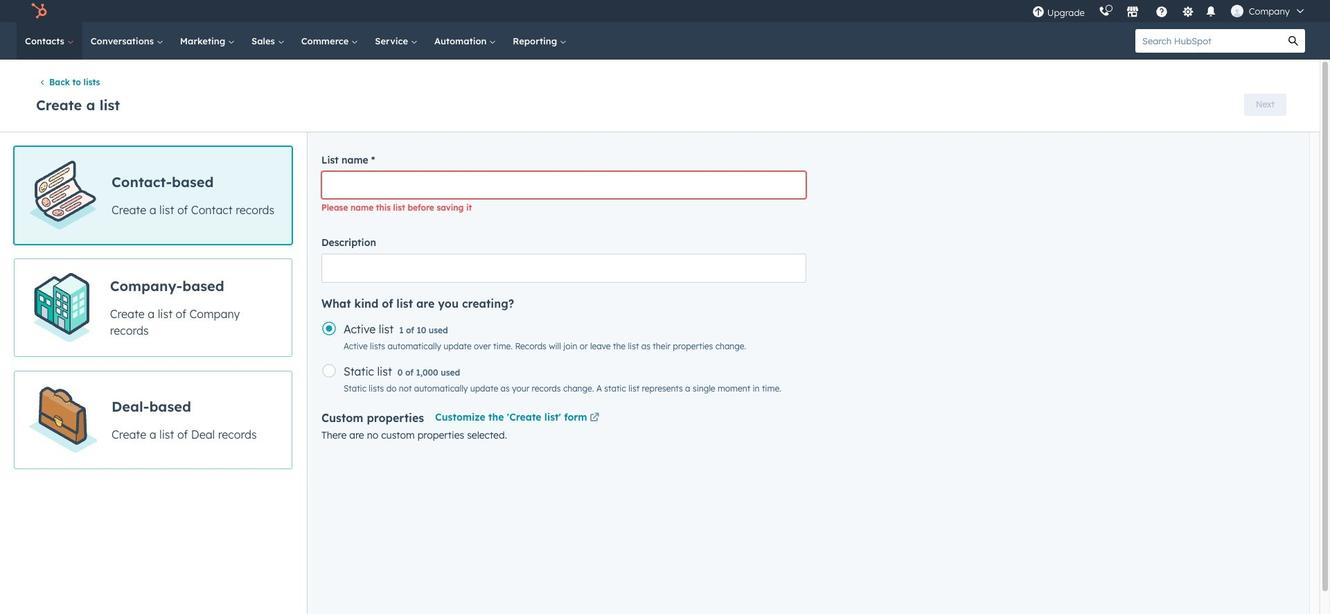 Task type: locate. For each thing, give the bounding box(es) containing it.
marketplaces image
[[1127, 6, 1139, 19]]

link opens in a new window image
[[590, 413, 600, 424]]

menu
[[1026, 0, 1314, 22]]

None checkbox
[[14, 146, 292, 245], [14, 259, 292, 357], [14, 146, 292, 245], [14, 259, 292, 357]]

banner
[[33, 89, 1287, 118]]

None checkbox
[[14, 371, 292, 469]]

Search HubSpot search field
[[1136, 29, 1282, 53]]

None text field
[[322, 254, 807, 283]]

List name text field
[[322, 171, 807, 199]]



Task type: describe. For each thing, give the bounding box(es) containing it.
link opens in a new window image
[[590, 411, 600, 427]]

jacob simon image
[[1232, 5, 1244, 17]]



Task type: vqa. For each thing, say whether or not it's contained in the screenshot.
you
no



